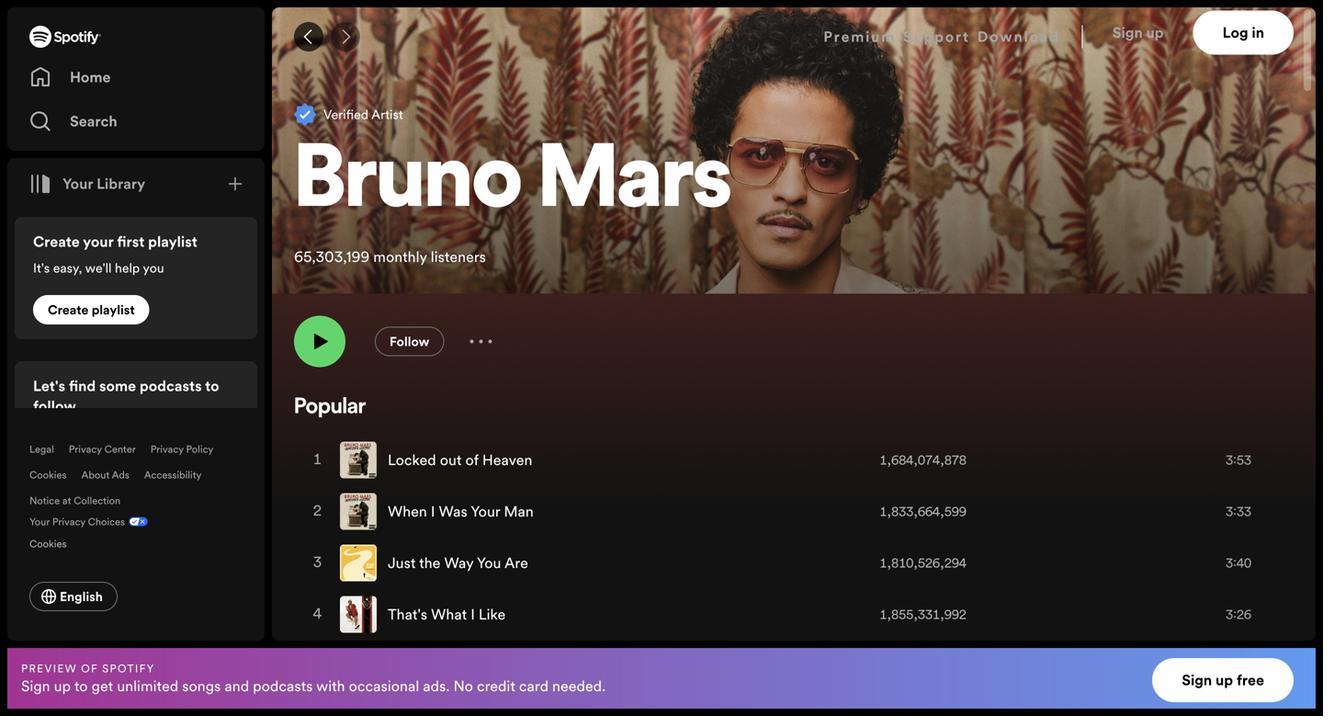 Task type: locate. For each thing, give the bounding box(es) containing it.
privacy down at on the bottom of the page
[[52, 515, 85, 529]]

1 horizontal spatial i
[[471, 605, 475, 625]]

sign inside button
[[1113, 23, 1143, 43]]

0 horizontal spatial your
[[29, 515, 50, 529]]

out
[[440, 450, 462, 470]]

up for sign up
[[1147, 23, 1165, 43]]

when i was your man cell
[[340, 487, 859, 537]]

playlist down help
[[92, 301, 135, 319]]

3:40
[[1227, 554, 1252, 572]]

0 horizontal spatial up
[[54, 676, 71, 696]]

artist
[[372, 106, 403, 123]]

0 horizontal spatial sign
[[21, 676, 50, 696]]

main element
[[7, 7, 265, 641]]

just the way you are cell
[[340, 538, 859, 588]]

library
[[97, 174, 145, 194]]

playlist up you
[[148, 232, 197, 252]]

row
[[295, 640, 1294, 692]]

to inside preview of spotify sign up to get unlimited songs and podcasts with occasional ads. no credit card needed.
[[74, 676, 88, 696]]

your left 'library'
[[63, 174, 93, 194]]

occasional
[[349, 676, 419, 696]]

1 vertical spatial to
[[74, 676, 88, 696]]

preview
[[21, 661, 77, 676]]

your privacy choices button
[[29, 515, 125, 529]]

1 vertical spatial of
[[81, 661, 98, 676]]

1 horizontal spatial podcasts
[[253, 676, 313, 696]]

your library button
[[22, 165, 153, 202]]

1 vertical spatial playlist
[[92, 301, 135, 319]]

up left get
[[54, 676, 71, 696]]

create for playlist
[[48, 301, 89, 319]]

sign inside "button"
[[1183, 670, 1213, 690]]

your
[[83, 232, 114, 252]]

up left log
[[1147, 23, 1165, 43]]

0 vertical spatial cookies link
[[29, 468, 67, 482]]

sign for sign up free
[[1183, 670, 1213, 690]]

ads
[[112, 468, 129, 482]]

0 vertical spatial i
[[431, 502, 435, 522]]

create for your
[[33, 232, 80, 252]]

premium
[[824, 27, 896, 47]]

your right "was"
[[471, 502, 500, 522]]

support
[[904, 27, 971, 47]]

podcasts inside preview of spotify sign up to get unlimited songs and podcasts with occasional ads. no credit card needed.
[[253, 676, 313, 696]]

it's
[[33, 259, 50, 277]]

up left the free
[[1216, 670, 1234, 690]]

podcasts right and
[[253, 676, 313, 696]]

to
[[205, 376, 219, 396], [74, 676, 88, 696]]

of left spotify
[[81, 661, 98, 676]]

0 horizontal spatial podcasts
[[140, 376, 202, 396]]

i left like at bottom
[[471, 605, 475, 625]]

1 horizontal spatial up
[[1147, 23, 1165, 43]]

playlist inside button
[[92, 301, 135, 319]]

1 vertical spatial i
[[471, 605, 475, 625]]

sign
[[1113, 23, 1143, 43], [1183, 670, 1213, 690], [21, 676, 50, 696]]

of inside "cell"
[[466, 450, 479, 470]]

cookies link
[[29, 468, 67, 482], [29, 532, 81, 553]]

0 vertical spatial to
[[205, 376, 219, 396]]

your down notice
[[29, 515, 50, 529]]

0 vertical spatial podcasts
[[140, 376, 202, 396]]

playlist inside create your first playlist it's easy, we'll help you
[[148, 232, 197, 252]]

0 vertical spatial create
[[33, 232, 80, 252]]

podcasts
[[140, 376, 202, 396], [253, 676, 313, 696]]

podcasts right some
[[140, 376, 202, 396]]

1 vertical spatial podcasts
[[253, 676, 313, 696]]

cookies link down your privacy choices
[[29, 532, 81, 553]]

support button
[[904, 11, 971, 63]]

easy,
[[53, 259, 82, 277]]

privacy up accessibility
[[151, 442, 184, 456]]

1 vertical spatial create
[[48, 301, 89, 319]]

when i was your man link
[[388, 502, 534, 522]]

up inside sign up free "button"
[[1216, 670, 1234, 690]]

go forward image
[[338, 29, 353, 44]]

download button
[[978, 11, 1061, 63]]

2 horizontal spatial your
[[471, 502, 500, 522]]

up
[[1147, 23, 1165, 43], [1216, 670, 1234, 690], [54, 676, 71, 696]]

are
[[505, 553, 528, 573]]

your inside cell
[[471, 502, 500, 522]]

cookies up notice
[[29, 468, 67, 482]]

legal link
[[29, 442, 54, 456]]

1 horizontal spatial to
[[205, 376, 219, 396]]

0 vertical spatial cookies
[[29, 468, 67, 482]]

listeners
[[431, 247, 486, 267]]

1 horizontal spatial playlist
[[148, 232, 197, 252]]

what
[[431, 605, 467, 625]]

let's find some podcasts to follow
[[33, 376, 219, 416]]

log
[[1223, 23, 1249, 43]]

i left "was"
[[431, 502, 435, 522]]

ads.
[[423, 676, 450, 696]]

needed.
[[553, 676, 606, 696]]

create
[[33, 232, 80, 252], [48, 301, 89, 319]]

1 horizontal spatial of
[[466, 450, 479, 470]]

privacy center
[[69, 442, 136, 456]]

sign up free
[[1183, 670, 1265, 690]]

cookies down "your privacy choices" button on the bottom left
[[29, 537, 67, 551]]

1 horizontal spatial sign
[[1113, 23, 1143, 43]]

premium button
[[824, 11, 896, 63]]

your
[[63, 174, 93, 194], [471, 502, 500, 522], [29, 515, 50, 529]]

your inside button
[[63, 174, 93, 194]]

about
[[81, 468, 110, 482]]

0 horizontal spatial of
[[81, 661, 98, 676]]

1 vertical spatial cookies link
[[29, 532, 81, 553]]

preview of spotify sign up to get unlimited songs and podcasts with occasional ads. no credit card needed.
[[21, 661, 606, 696]]

find
[[69, 376, 96, 396]]

1 vertical spatial cookies
[[29, 537, 67, 551]]

just the way you are
[[388, 553, 528, 573]]

to up policy
[[205, 376, 219, 396]]

0 vertical spatial of
[[466, 450, 479, 470]]

of
[[466, 450, 479, 470], [81, 661, 98, 676]]

cookies
[[29, 468, 67, 482], [29, 537, 67, 551]]

cookies link up notice
[[29, 468, 67, 482]]

1,833,664,599
[[880, 503, 967, 520]]

2 horizontal spatial sign
[[1183, 670, 1213, 690]]

to left get
[[74, 676, 88, 696]]

3:53
[[1227, 452, 1252, 469]]

create playlist
[[48, 301, 135, 319]]

0 horizontal spatial to
[[74, 676, 88, 696]]

sign up
[[1113, 23, 1165, 43]]

bruno
[[294, 140, 522, 228]]

2 horizontal spatial up
[[1216, 670, 1234, 690]]

follow button
[[375, 327, 444, 356]]

0 horizontal spatial playlist
[[92, 301, 135, 319]]

of right out
[[466, 450, 479, 470]]

we'll
[[85, 259, 112, 277]]

i
[[431, 502, 435, 522], [471, 605, 475, 625]]

create inside create your first playlist it's easy, we'll help you
[[33, 232, 80, 252]]

just the way you are link
[[388, 553, 528, 573]]

notice at collection
[[29, 494, 121, 508]]

legal
[[29, 442, 54, 456]]

unlimited
[[117, 676, 179, 696]]

create down easy,
[[48, 301, 89, 319]]

3:53 cell
[[1148, 435, 1278, 485]]

0 vertical spatial playlist
[[148, 232, 197, 252]]

up inside sign up button
[[1147, 23, 1165, 43]]

about ads link
[[81, 468, 129, 482]]

1 horizontal spatial your
[[63, 174, 93, 194]]

privacy up about
[[69, 442, 102, 456]]

playlist
[[148, 232, 197, 252], [92, 301, 135, 319]]

your for your privacy choices
[[29, 515, 50, 529]]

privacy
[[69, 442, 102, 456], [151, 442, 184, 456], [52, 515, 85, 529]]

create inside button
[[48, 301, 89, 319]]

create up easy,
[[33, 232, 80, 252]]

1 cookies from the top
[[29, 468, 67, 482]]

and
[[225, 676, 249, 696]]



Task type: vqa. For each thing, say whether or not it's contained in the screenshot.
up within Preview of Spotify Sign up to get unlimited songs and podcasts with occasional ads. No credit card needed.
yes



Task type: describe. For each thing, give the bounding box(es) containing it.
sign for sign up
[[1113, 23, 1143, 43]]

accessibility
[[144, 468, 202, 482]]

choices
[[88, 515, 125, 529]]

sign inside preview of spotify sign up to get unlimited songs and podcasts with occasional ads. no credit card needed.
[[21, 676, 50, 696]]

verified artist
[[324, 106, 403, 123]]

verified
[[324, 106, 369, 123]]

your privacy choices
[[29, 515, 125, 529]]

credit
[[477, 676, 516, 696]]

was
[[439, 502, 468, 522]]

about ads
[[81, 468, 129, 482]]

sign up button
[[1106, 11, 1194, 55]]

up inside preview of spotify sign up to get unlimited songs and podcasts with occasional ads. no credit card needed.
[[54, 676, 71, 696]]

to inside let's find some podcasts to follow
[[205, 376, 219, 396]]

privacy for privacy center
[[69, 442, 102, 456]]

english button
[[29, 582, 118, 611]]

english
[[60, 588, 103, 605]]

like
[[479, 605, 506, 625]]

up for sign up free
[[1216, 670, 1234, 690]]

home
[[70, 67, 111, 87]]

create your first playlist it's easy, we'll help you
[[33, 232, 197, 277]]

locked out of heaven
[[388, 450, 533, 470]]

at
[[62, 494, 71, 508]]

privacy policy
[[151, 442, 214, 456]]

your library
[[63, 174, 145, 194]]

log in
[[1223, 23, 1265, 43]]

search link
[[29, 103, 243, 140]]

home link
[[29, 59, 243, 96]]

collection
[[74, 494, 121, 508]]

1,684,074,878
[[880, 452, 967, 469]]

of inside preview of spotify sign up to get unlimited songs and podcasts with occasional ads. no credit card needed.
[[81, 661, 98, 676]]

just
[[388, 553, 416, 573]]

log in button
[[1194, 11, 1294, 55]]

that's what i like link
[[388, 605, 506, 625]]

your for your library
[[63, 174, 93, 194]]

locked out of heaven link
[[388, 450, 533, 470]]

privacy center link
[[69, 442, 136, 456]]

bruno mars
[[294, 140, 732, 228]]

3:26
[[1227, 606, 1252, 623]]

no
[[454, 676, 473, 696]]

download
[[978, 27, 1061, 47]]

spotify
[[102, 661, 155, 676]]

help
[[115, 259, 140, 277]]

follow
[[390, 333, 430, 350]]

california consumer privacy act (ccpa) opt-out icon image
[[125, 515, 148, 532]]

in
[[1253, 23, 1265, 43]]

spotify image
[[29, 26, 101, 48]]

that's what i like
[[388, 605, 506, 625]]

notice at collection link
[[29, 494, 121, 508]]

create playlist button
[[33, 295, 150, 325]]

policy
[[186, 442, 214, 456]]

when i was your man
[[388, 502, 534, 522]]

that's what i like cell
[[340, 590, 859, 640]]

2 cookies from the top
[[29, 537, 67, 551]]

first
[[117, 232, 145, 252]]

locked out of heaven cell
[[340, 435, 859, 485]]

follow
[[33, 396, 76, 416]]

the
[[419, 553, 441, 573]]

go back image
[[302, 29, 316, 44]]

65,303,199 monthly listeners
[[294, 247, 486, 267]]

let's
[[33, 376, 65, 396]]

get
[[92, 676, 113, 696]]

premium support download
[[824, 27, 1061, 47]]

2 cookies link from the top
[[29, 532, 81, 553]]

podcasts inside let's find some podcasts to follow
[[140, 376, 202, 396]]

that's
[[388, 605, 428, 625]]

free
[[1237, 670, 1265, 690]]

3:33
[[1227, 503, 1252, 520]]

1,810,526,294
[[880, 554, 967, 572]]

0 horizontal spatial i
[[431, 502, 435, 522]]

privacy policy link
[[151, 442, 214, 456]]

way
[[444, 553, 474, 573]]

card
[[519, 676, 549, 696]]

1,855,331,992
[[880, 606, 967, 623]]

1 cookies link from the top
[[29, 468, 67, 482]]

songs
[[182, 676, 221, 696]]

popular
[[294, 397, 366, 419]]

monthly
[[374, 247, 427, 267]]

some
[[99, 376, 136, 396]]

heaven
[[483, 450, 533, 470]]

privacy for privacy policy
[[151, 442, 184, 456]]

search
[[70, 111, 117, 131]]

accessibility link
[[144, 468, 202, 482]]

you
[[477, 553, 502, 573]]

man
[[504, 502, 534, 522]]

center
[[104, 442, 136, 456]]

sign up free button
[[1153, 658, 1294, 702]]

top bar and user menu element
[[272, 7, 1317, 66]]



